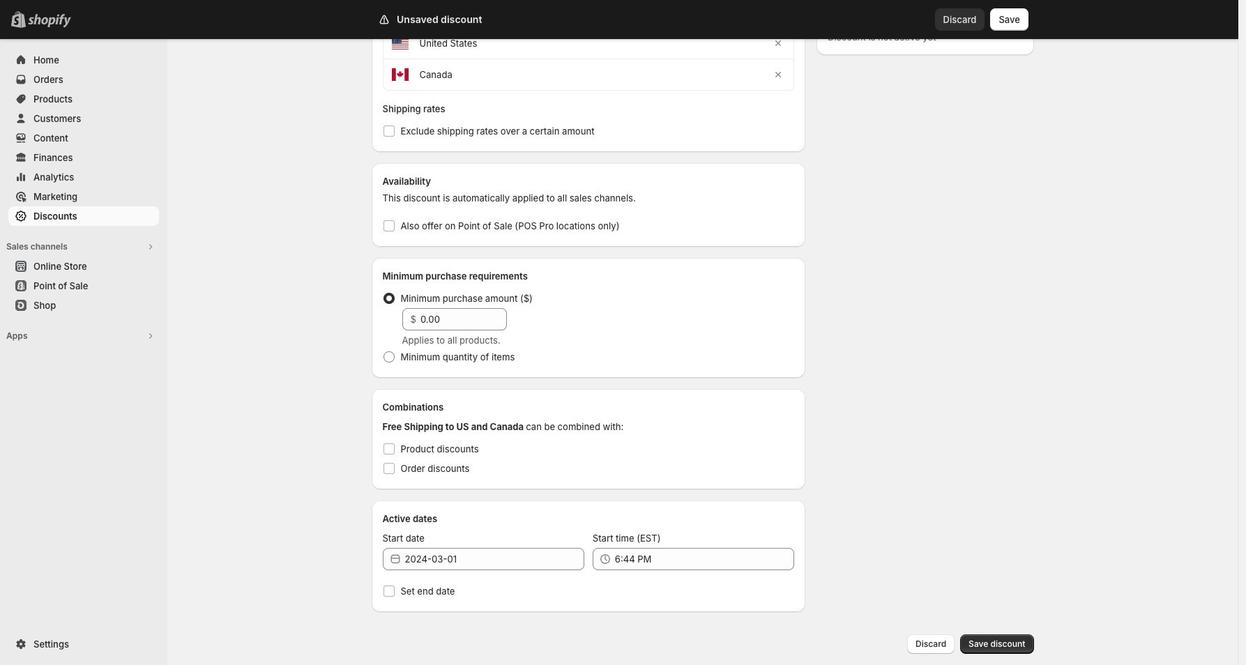 Task type: describe. For each thing, give the bounding box(es) containing it.
YYYY-MM-DD text field
[[405, 548, 585, 571]]

0.00 text field
[[421, 308, 507, 331]]

Enter time text field
[[615, 548, 795, 571]]

shopify image
[[28, 14, 71, 28]]



Task type: vqa. For each thing, say whether or not it's contained in the screenshot.
yyyy-mm-dd text field
yes



